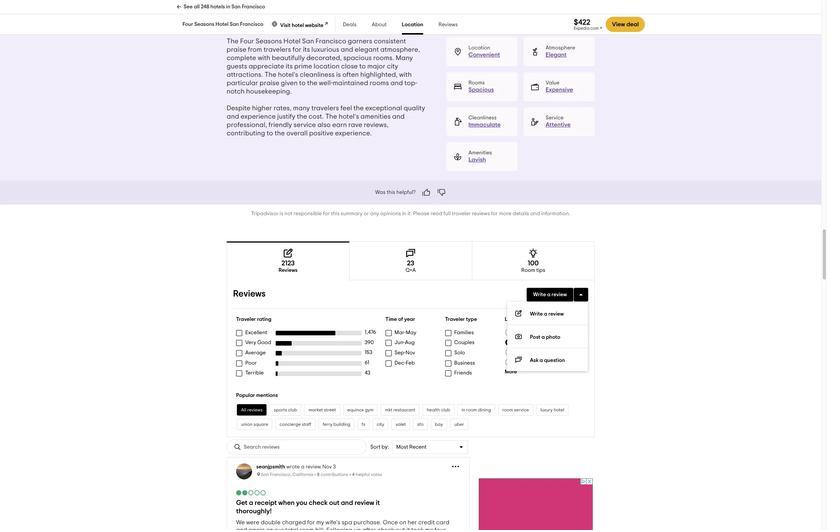 Task type: vqa. For each thing, say whether or not it's contained in the screenshot.


Task type: locate. For each thing, give the bounding box(es) containing it.
market
[[309, 408, 323, 412]]

0 vertical spatial english
[[373, 5, 393, 12]]

0 vertical spatial location
[[402, 22, 424, 27]]

ai,
[[310, 5, 317, 12]]

1 horizontal spatial is
[[336, 72, 341, 79]]

location
[[314, 63, 340, 70]]

francisco left was
[[242, 4, 265, 10]]

and up the 'spa'
[[341, 500, 353, 507]]

0 vertical spatial city
[[387, 63, 398, 70]]

couples
[[455, 340, 475, 346]]

1 horizontal spatial english
[[514, 340, 531, 345]]

language
[[505, 317, 530, 322]]

reviews right traveler
[[472, 211, 490, 217]]

cost.
[[309, 114, 324, 120]]

four up "from"
[[240, 38, 254, 45]]

1 club from the left
[[288, 408, 297, 412]]

8
[[317, 473, 320, 477]]

this right responsible at the left top
[[331, 211, 340, 217]]

all for all languages ( 2,123
[[514, 330, 520, 335]]

four down see on the left of the page
[[183, 22, 193, 27]]

1 horizontal spatial service
[[514, 408, 529, 412]]

0 horizontal spatial seasons
[[194, 22, 215, 27]]

0 horizontal spatial its
[[286, 63, 293, 70]]

0 vertical spatial in
[[226, 4, 230, 10]]

the down cleanliness
[[307, 80, 318, 87]]

solo
[[455, 350, 465, 356]]

particular
[[227, 80, 258, 87]]

nov
[[406, 350, 415, 356], [322, 465, 332, 470]]

and right details
[[531, 211, 540, 217]]

city
[[387, 63, 398, 70], [377, 422, 384, 427]]

seasons up "from"
[[256, 38, 282, 45]]

and down the we
[[236, 527, 247, 530]]

to right given
[[299, 80, 306, 87]]

travelers up beautifully
[[264, 47, 291, 53]]

for
[[293, 47, 302, 53], [323, 211, 330, 217], [491, 211, 498, 217], [307, 520, 315, 526]]

0 horizontal spatial hotel
[[292, 23, 304, 28]]

0 horizontal spatial (
[[549, 330, 550, 335]]

full
[[444, 211, 451, 217]]

1 horizontal spatial out
[[396, 527, 405, 530]]

city right fs button
[[377, 422, 384, 427]]

concierge staff button
[[276, 419, 316, 430]]

(
[[549, 330, 550, 335], [552, 360, 553, 365]]

location inside location convenient
[[469, 45, 491, 51]]

1 horizontal spatial reviews
[[472, 211, 490, 217]]

visit
[[280, 23, 291, 28]]

2 club from the left
[[441, 408, 450, 412]]

write a review
[[533, 292, 567, 298], [530, 312, 564, 317]]

1 horizontal spatial hotel
[[284, 38, 301, 45]]

hotel
[[216, 22, 229, 27], [284, 38, 301, 45]]

on down double
[[266, 527, 273, 530]]

0 vertical spatial praise
[[227, 47, 247, 53]]

all inside button
[[241, 408, 246, 412]]

you
[[296, 500, 308, 507]]

rooms
[[370, 80, 389, 87]]

search image
[[234, 444, 242, 451]]

0 horizontal spatial four
[[183, 22, 193, 27]]

is left not on the left of the page
[[280, 211, 283, 217]]

100 room tips
[[522, 260, 546, 273]]

is
[[336, 72, 341, 79], [280, 211, 283, 217]]

the up also
[[325, 114, 337, 120]]

francisco up luxurious
[[316, 38, 346, 45]]

it
[[376, 500, 380, 507], [407, 527, 410, 530]]

room right dining
[[503, 408, 513, 412]]

1 vertical spatial location
[[469, 45, 491, 51]]

write a review link up 2,123
[[508, 302, 588, 325]]

write up all languages ( 2,123
[[530, 312, 543, 317]]

summary left or
[[341, 211, 363, 217]]

1 horizontal spatial this
[[387, 190, 395, 195]]

it down her
[[407, 527, 410, 530]]

for left my at the bottom left
[[307, 520, 315, 526]]

write a review up 2,123
[[530, 312, 564, 317]]

1 horizontal spatial to
[[299, 80, 306, 87]]

1 vertical spatial travelers
[[312, 105, 339, 112]]

francisco up "from"
[[240, 22, 264, 27]]

the up complete
[[227, 38, 239, 45]]

write a review down tips
[[533, 292, 567, 298]]

nov left 3
[[322, 465, 332, 470]]

1 horizontal spatial it
[[407, 527, 410, 530]]

service up overall on the left top of the page
[[294, 122, 316, 129]]

sep-
[[395, 350, 406, 356]]

fs button
[[358, 419, 370, 430]]

hotel for luxury
[[554, 408, 565, 412]]

traveler
[[236, 317, 256, 322], [445, 317, 465, 322]]

1 horizontal spatial room
[[467, 408, 477, 412]]

mkt restaurant
[[385, 408, 416, 412]]

2 vertical spatial in
[[462, 408, 466, 412]]

post a photo
[[530, 335, 561, 340]]

english up the about
[[373, 5, 393, 12]]

sports club
[[274, 408, 297, 412]]

hotel up beautifully
[[284, 38, 301, 45]]

its up prime
[[303, 47, 310, 53]]

decorated,
[[307, 55, 342, 62]]

1 horizontal spatial the
[[265, 72, 277, 79]]

for up beautifully
[[293, 47, 302, 53]]

1 vertical spatial is
[[280, 211, 283, 217]]

on left 25
[[337, 5, 345, 12]]

this right 'was'
[[387, 190, 395, 195]]

all down 'popular'
[[241, 408, 246, 412]]

and inside we were double charged for my wife's spa purchase. once on her credit card and again on our total room bill. following up after check-out it took me fou
[[236, 527, 247, 530]]

61
[[365, 360, 370, 366]]

club for sports club
[[288, 408, 297, 412]]

0 horizontal spatial to
[[267, 130, 273, 137]]

chinese (trad.) ( 165 )
[[514, 360, 563, 365]]

) right '(trad.)' at the bottom
[[561, 360, 563, 365]]

1 vertical spatial hotel's
[[339, 114, 359, 120]]

2123 reviews
[[279, 260, 298, 273]]

san inside see all 248 hotels in san francisco link
[[232, 4, 241, 10]]

major
[[368, 63, 386, 70]]

for left more
[[491, 211, 498, 217]]

0 vertical spatial it
[[376, 500, 380, 507]]

0 horizontal spatial service
[[294, 122, 316, 129]]

1 vertical spatial reviews
[[247, 408, 263, 412]]

on left her
[[400, 520, 407, 526]]

rave
[[349, 122, 363, 129]]

sfo
[[418, 422, 424, 427]]

0 horizontal spatial out
[[329, 500, 340, 507]]

( for 2,123
[[549, 330, 550, 335]]

popular mentions
[[236, 393, 278, 398]]

( for 165
[[552, 360, 553, 365]]

room left bill.
[[300, 527, 314, 530]]

helpful
[[356, 473, 370, 477]]

details
[[513, 211, 529, 217]]

0 vertical spatial out
[[329, 500, 340, 507]]

sep-nov
[[395, 350, 415, 356]]

1 horizontal spatial reviews
[[279, 268, 298, 273]]

and inside get a receipt when you check out and review it thoroughly!
[[341, 500, 353, 507]]

san right the hotels
[[232, 4, 241, 10]]

0 horizontal spatial city
[[377, 422, 384, 427]]

2 vertical spatial francisco
[[316, 38, 346, 45]]

hotel's up given
[[278, 72, 298, 79]]

gym
[[365, 408, 374, 412]]

given
[[281, 80, 298, 87]]

location up convenient
[[469, 45, 491, 51]]

service left luxury
[[514, 408, 529, 412]]

bay
[[435, 422, 443, 427]]

1 horizontal spatial all
[[514, 330, 520, 335]]

write down tips
[[533, 292, 546, 298]]

0 vertical spatial its
[[303, 47, 310, 53]]

1 horizontal spatial traveler
[[445, 317, 465, 322]]

cleanliness
[[300, 72, 335, 79]]

0 horizontal spatial summary
[[239, 5, 264, 12]]

0 vertical spatial reviews
[[439, 22, 458, 27]]

hotel inside button
[[554, 408, 565, 412]]

view deal button
[[606, 17, 645, 32]]

hotel right visit on the left top
[[292, 23, 304, 28]]

1 vertical spatial hotel
[[284, 38, 301, 45]]

2 horizontal spatial room
[[503, 408, 513, 412]]

1 traveler from the left
[[236, 317, 256, 322]]

credit
[[419, 520, 435, 526]]

0 vertical spatial (
[[549, 330, 550, 335]]

to down the spacious at top left
[[360, 63, 366, 70]]

seanjpsmith link
[[256, 465, 285, 470]]

2 vertical spatial the
[[325, 114, 337, 120]]

23 q+a
[[406, 260, 416, 273]]

traveler up families
[[445, 317, 465, 322]]

club right health
[[441, 408, 450, 412]]

travelers
[[264, 47, 291, 53], [312, 105, 339, 112]]

tripadvisor is not responsible for this summary or any opinions in it. please read full traveler reviews for more details and information.
[[251, 211, 571, 217]]

market street
[[309, 408, 336, 412]]

me
[[425, 527, 434, 530]]

0 vertical spatial all
[[514, 330, 520, 335]]

club for health club
[[441, 408, 450, 412]]

city down rooms.
[[387, 63, 398, 70]]

out right check
[[329, 500, 340, 507]]

review inside get a receipt when you check out and review it thoroughly!
[[355, 500, 375, 507]]

in inside button
[[462, 408, 466, 412]]

from
[[248, 47, 262, 53]]

praise up complete
[[227, 47, 247, 53]]

hotel right luxury
[[554, 408, 565, 412]]

praise up housekeeping.
[[260, 80, 280, 87]]

1 vertical spatial hotel
[[554, 408, 565, 412]]

get a receipt when you check out and review it thoroughly!
[[236, 500, 380, 515]]

jun-
[[395, 340, 405, 346]]

1 horizontal spatial (
[[552, 360, 553, 365]]

and down exceptional
[[392, 114, 405, 120]]

by
[[302, 5, 308, 12]]

traveler for traveler rating
[[236, 317, 256, 322]]

english down languages
[[514, 340, 531, 345]]

reviews up union square
[[247, 408, 263, 412]]

0 vertical spatial is
[[336, 72, 341, 79]]

about
[[372, 22, 387, 27]]

0 vertical spatial seasons
[[194, 22, 215, 27]]

reviews inside button
[[247, 408, 263, 412]]

in up uber button
[[462, 408, 466, 412]]

san down visit hotel website
[[302, 38, 314, 45]]

1 horizontal spatial city
[[387, 63, 398, 70]]

our
[[275, 527, 284, 530]]

location down reviews.
[[402, 22, 424, 27]]

2 horizontal spatial on
[[400, 520, 407, 526]]

1 vertical spatial english
[[514, 340, 531, 345]]

recent
[[410, 445, 427, 450]]

1 vertical spatial its
[[286, 63, 293, 70]]

mkt
[[385, 408, 393, 412]]

with up appreciate
[[258, 55, 270, 62]]

1 horizontal spatial nov
[[406, 350, 415, 356]]

2 horizontal spatial to
[[360, 63, 366, 70]]

traveler up excellent
[[236, 317, 256, 322]]

hotel inside 'the four seasons hotel san francisco garners consistent praise from travelers for its luxurious and elegant atmosphere, complete with beautifully decorated, spacious rooms. many guests appreciate its prime location close to major city attractions. the hotel's cleanliness is often highlighted, with particular praise given to the well-maintained rooms and top- notch housekeeping. despite higher rates, many travelers feel the exceptional quality and experience justify the cost. the hotel's amenities and professional, friendly service also earn rave reviews, contributing to the overall positive experience.'
[[284, 38, 301, 45]]

in room dining
[[462, 408, 491, 412]]

1 vertical spatial praise
[[260, 80, 280, 87]]

spacious
[[344, 55, 372, 62]]

and
[[341, 47, 353, 53], [391, 80, 403, 87], [227, 114, 239, 120], [392, 114, 405, 120], [531, 211, 540, 217], [341, 500, 353, 507], [236, 527, 247, 530]]

feel
[[341, 105, 352, 112]]

1 vertical spatial (
[[552, 360, 553, 365]]

write a review link down tips
[[527, 288, 574, 302]]

room left dining
[[467, 408, 477, 412]]

it inside get a receipt when you check out and review it thoroughly!
[[376, 500, 380, 507]]

with up the top-
[[399, 72, 412, 79]]

0 vertical spatial hotel
[[292, 23, 304, 28]]

in right the hotels
[[226, 4, 230, 10]]

is left often
[[336, 72, 341, 79]]

1 horizontal spatial summary
[[341, 211, 363, 217]]

san down the this
[[230, 22, 239, 27]]

all reviews
[[241, 408, 263, 412]]

0 vertical spatial with
[[258, 55, 270, 62]]

) right post
[[546, 340, 547, 345]]

1 horizontal spatial in
[[402, 211, 407, 217]]

0 horizontal spatial it
[[376, 500, 380, 507]]

0 horizontal spatial hotel's
[[278, 72, 298, 79]]

1 horizontal spatial seasons
[[256, 38, 282, 45]]

hotel's down 'feel'
[[339, 114, 359, 120]]

0 horizontal spatial club
[[288, 408, 297, 412]]

1 vertical spatial four
[[240, 38, 254, 45]]

out down the once
[[396, 527, 405, 530]]

business
[[455, 361, 475, 366]]

its down beautifully
[[286, 63, 293, 70]]

room inside we were double charged for my wife's spa purchase. once on her credit card and again on our total room bill. following up after check-out it took me fou
[[300, 527, 314, 530]]

0 horizontal spatial with
[[258, 55, 270, 62]]

for inside we were double charged for my wife's spa purchase. once on her credit card and again on our total room bill. following up after check-out it took me fou
[[307, 520, 315, 526]]

and up the spacious at top left
[[341, 47, 353, 53]]

city button
[[373, 419, 389, 430]]

2 traveler from the left
[[445, 317, 465, 322]]

1 vertical spatial it
[[407, 527, 410, 530]]

1 vertical spatial seasons
[[256, 38, 282, 45]]

purchase.
[[354, 520, 382, 526]]

1 vertical spatial this
[[331, 211, 340, 217]]

earn
[[332, 122, 347, 129]]

2123
[[282, 260, 295, 267]]

summary left was
[[239, 5, 264, 12]]

0 horizontal spatial location
[[402, 22, 424, 27]]

this summary was created by ai, based on 25 recent english reviews.
[[227, 5, 416, 12]]

it up purchase.
[[376, 500, 380, 507]]

0 vertical spatial travelers
[[264, 47, 291, 53]]

club right sports
[[288, 408, 297, 412]]

in left 'it.'
[[402, 211, 407, 217]]

the down appreciate
[[265, 72, 277, 79]]

nov up feb
[[406, 350, 415, 356]]

1 horizontal spatial )
[[561, 360, 563, 365]]

staff
[[302, 422, 312, 427]]

all down 'language'
[[514, 330, 520, 335]]

0 vertical spatial write a review link
[[527, 288, 574, 302]]

four
[[183, 22, 193, 27], [240, 38, 254, 45]]

english
[[373, 5, 393, 12], [514, 340, 531, 345]]

also
[[318, 122, 331, 129]]

all
[[514, 330, 520, 335], [241, 408, 246, 412]]

1 vertical spatial service
[[514, 408, 529, 412]]

travelers up cost. at left top
[[312, 105, 339, 112]]

exceptional
[[365, 105, 402, 112]]

1,975
[[534, 340, 546, 345]]

friendly
[[269, 122, 292, 129]]

lavish
[[469, 157, 486, 163]]

2 vertical spatial reviews
[[233, 290, 266, 299]]

seasons down 248
[[194, 22, 215, 27]]

1 vertical spatial write a review link
[[508, 302, 588, 325]]

hotel down see all 248 hotels in san francisco link
[[216, 22, 229, 27]]

2 vertical spatial san
[[302, 38, 314, 45]]

to down friendly
[[267, 130, 273, 137]]

0 vertical spatial hotel's
[[278, 72, 298, 79]]

all reviews button
[[237, 404, 267, 416]]



Task type: describe. For each thing, give the bounding box(es) containing it.
uber button
[[450, 419, 469, 430]]

city inside city button
[[377, 422, 384, 427]]

deals
[[343, 22, 357, 27]]

appreciate
[[249, 63, 284, 70]]

four seasons hotel san francisco
[[183, 22, 264, 27]]

1 vertical spatial in
[[402, 211, 407, 217]]

post
[[530, 335, 541, 340]]

service inside room service button
[[514, 408, 529, 412]]

contributing
[[227, 130, 265, 137]]

we
[[236, 520, 245, 526]]

is inside 'the four seasons hotel san francisco garners consistent praise from travelers for its luxurious and elegant atmosphere, complete with beautifully decorated, spacious rooms. many guests appreciate its prime location close to major city attractions. the hotel's cleanliness is often highlighted, with particular praise given to the well-maintained rooms and top- notch housekeeping. despite higher rates, many travelers feel the exceptional quality and experience justify the cost. the hotel's amenities and professional, friendly service also earn rave reviews, contributing to the overall positive experience.'
[[336, 72, 341, 79]]

location for location
[[402, 22, 424, 27]]

families
[[455, 330, 474, 336]]

view
[[612, 21, 626, 27]]

rooms.
[[373, 55, 394, 62]]

service
[[546, 115, 564, 121]]

four inside 'the four seasons hotel san francisco garners consistent praise from travelers for its luxurious and elegant atmosphere, complete with beautifully decorated, spacious rooms. many guests appreciate its prime location close to major city attractions. the hotel's cleanliness is often highlighted, with particular praise given to the well-maintained rooms and top- notch housekeeping. despite higher rates, many travelers feel the exceptional quality and experience justify the cost. the hotel's amenities and professional, friendly service also earn rave reviews, contributing to the overall positive experience.'
[[240, 38, 254, 45]]

often
[[343, 72, 359, 79]]

it inside we were double charged for my wife's spa purchase. once on her credit card and again on our total room bill. following up after check-out it took me fou
[[407, 527, 410, 530]]

poor
[[245, 361, 257, 366]]

guests
[[227, 63, 247, 70]]

garners
[[348, 38, 373, 45]]

check
[[309, 500, 328, 507]]

expensive
[[546, 87, 573, 93]]

languages
[[521, 330, 547, 335]]

valet button
[[392, 419, 410, 430]]

health club
[[427, 408, 450, 412]]

equinox
[[348, 408, 364, 412]]

cleanliness immaculate
[[469, 115, 501, 128]]

good
[[258, 340, 271, 346]]

up
[[354, 527, 361, 530]]

valet
[[396, 422, 406, 427]]

spacious
[[469, 87, 494, 93]]

health
[[427, 408, 440, 412]]

the down friendly
[[275, 130, 285, 137]]

we were double charged for my wife's spa purchase. once on her credit card and again on our total room bill. following up after check-out it took me fou
[[236, 520, 460, 530]]

in room dining button
[[458, 404, 495, 416]]

tips
[[537, 268, 546, 273]]

1 horizontal spatial with
[[399, 72, 412, 79]]

the right 'feel'
[[354, 105, 364, 112]]

and down despite
[[227, 114, 239, 120]]

1 horizontal spatial praise
[[260, 80, 280, 87]]

friends
[[455, 371, 472, 376]]

mentions
[[256, 393, 278, 398]]

advertisement region
[[479, 479, 593, 530]]

all for all reviews
[[241, 408, 246, 412]]

atmosphere elegant
[[546, 45, 576, 58]]

many
[[293, 105, 310, 112]]

0 vertical spatial francisco
[[242, 4, 265, 10]]

year
[[404, 317, 415, 322]]

for inside 'the four seasons hotel san francisco garners consistent praise from travelers for its luxurious and elegant atmosphere, complete with beautifully decorated, spacious rooms. many guests appreciate its prime location close to major city attractions. the hotel's cleanliness is often highlighted, with particular praise given to the well-maintained rooms and top- notch housekeeping. despite higher rates, many travelers feel the exceptional quality and experience justify the cost. the hotel's amenities and professional, friendly service also earn rave reviews, contributing to the overall positive experience.'
[[293, 47, 302, 53]]

0 vertical spatial on
[[337, 5, 345, 12]]

all
[[194, 4, 200, 10]]

3
[[333, 465, 336, 470]]

attractions.
[[227, 72, 263, 79]]

market street button
[[305, 404, 340, 416]]

room inside button
[[503, 408, 513, 412]]

luxury
[[541, 408, 553, 412]]

notch
[[227, 88, 245, 95]]

1 vertical spatial san
[[230, 22, 239, 27]]

expedia.com
[[574, 26, 599, 30]]

0 vertical spatial the
[[227, 38, 239, 45]]

luxury hotel button
[[537, 404, 569, 416]]

Search search field
[[244, 444, 299, 451]]

1 vertical spatial write
[[530, 312, 543, 317]]

the down many
[[297, 114, 307, 120]]

hotels
[[210, 4, 225, 10]]

0 horizontal spatial on
[[266, 527, 273, 530]]

1 vertical spatial write a review
[[530, 312, 564, 317]]

43
[[365, 370, 371, 376]]

a inside get a receipt when you check out and review it thoroughly!
[[249, 500, 253, 507]]

photo
[[546, 335, 561, 340]]

1 horizontal spatial hotel's
[[339, 114, 359, 120]]

attentive
[[546, 122, 571, 128]]

0 vertical spatial nov
[[406, 350, 415, 356]]

by:
[[382, 445, 389, 450]]

0 vertical spatial four
[[183, 22, 193, 27]]

service inside 'the four seasons hotel san francisco garners consistent praise from travelers for its luxurious and elegant atmosphere, complete with beautifully decorated, spacious rooms. many guests appreciate its prime location close to major city attractions. the hotel's cleanliness is often highlighted, with particular praise given to the well-maintained rooms and top- notch housekeeping. despite higher rates, many travelers feel the exceptional quality and experience justify the cost. the hotel's amenities and professional, friendly service also earn rave reviews, contributing to the overall positive experience.'
[[294, 122, 316, 129]]

very
[[245, 340, 256, 346]]

her
[[408, 520, 417, 526]]

votes
[[371, 473, 382, 477]]

0 horizontal spatial )
[[546, 340, 547, 345]]

0 horizontal spatial hotel
[[216, 22, 229, 27]]

value
[[546, 80, 560, 86]]

immaculate
[[469, 122, 501, 128]]

100
[[528, 260, 539, 267]]

popular
[[236, 393, 255, 398]]

fs
[[362, 422, 366, 427]]

0 vertical spatial to
[[360, 63, 366, 70]]

room inside button
[[467, 408, 477, 412]]

ask a question
[[530, 358, 565, 363]]

25
[[346, 5, 352, 12]]

reviews,
[[364, 122, 389, 129]]

out inside get a receipt when you check out and review it thoroughly!
[[329, 500, 340, 507]]

san inside 'the four seasons hotel san francisco garners consistent praise from travelers for its luxurious and elegant atmosphere, complete with beautifully decorated, spacious rooms. many guests appreciate its prime location close to major city attractions. the hotel's cleanliness is often highlighted, with particular praise given to the well-maintained rooms and top- notch housekeeping. despite higher rates, many travelers feel the exceptional quality and experience justify the cost. the hotel's amenities and professional, friendly service also earn rave reviews, contributing to the overall positive experience.'
[[302, 38, 314, 45]]

mar-may
[[395, 330, 417, 336]]

0 horizontal spatial nov
[[322, 465, 332, 470]]

0 horizontal spatial this
[[331, 211, 340, 217]]

beautifully
[[272, 55, 305, 62]]

complete
[[227, 55, 256, 62]]

website
[[305, 23, 324, 28]]

0 horizontal spatial travelers
[[264, 47, 291, 53]]

0 vertical spatial write
[[533, 292, 546, 298]]

information.
[[541, 211, 571, 217]]

close
[[341, 63, 358, 70]]

mar-
[[395, 330, 406, 336]]

1 horizontal spatial its
[[303, 47, 310, 53]]

0 vertical spatial write a review
[[533, 292, 567, 298]]

1 vertical spatial to
[[299, 80, 306, 87]]

0 horizontal spatial praise
[[227, 47, 247, 53]]

card
[[436, 520, 450, 526]]

location for location convenient
[[469, 45, 491, 51]]

city inside 'the four seasons hotel san francisco garners consistent praise from travelers for its luxurious and elegant atmosphere, complete with beautifully decorated, spacious rooms. many guests appreciate its prime location close to major city attractions. the hotel's cleanliness is often highlighted, with particular praise given to the well-maintained rooms and top- notch housekeeping. despite higher rates, many travelers feel the exceptional quality and experience justify the cost. the hotel's amenities and professional, friendly service also earn rave reviews, contributing to the overall positive experience.'
[[387, 63, 398, 70]]

out inside we were double charged for my wife's spa purchase. once on her credit card and again on our total room bill. following up after check-out it took me fou
[[396, 527, 405, 530]]

0 horizontal spatial reviews
[[233, 290, 266, 299]]

restaurant
[[394, 408, 416, 412]]

traveler for traveler type
[[445, 317, 465, 322]]

for right responsible at the left top
[[323, 211, 330, 217]]

luxurious
[[312, 47, 339, 53]]

0 horizontal spatial in
[[226, 4, 230, 10]]

rooms
[[469, 80, 485, 86]]

2 horizontal spatial the
[[325, 114, 337, 120]]

following
[[327, 527, 353, 530]]

and left the top-
[[391, 80, 403, 87]]

elegant
[[546, 52, 567, 58]]

hotel for visit
[[292, 23, 304, 28]]

2 horizontal spatial reviews
[[439, 22, 458, 27]]

most
[[396, 445, 408, 450]]

dec-feb
[[395, 361, 415, 366]]

2 vertical spatial to
[[267, 130, 273, 137]]

1 vertical spatial francisco
[[240, 22, 264, 27]]

spa
[[342, 520, 352, 526]]

0 horizontal spatial is
[[280, 211, 283, 217]]

room
[[522, 268, 536, 273]]

very good
[[245, 340, 271, 346]]

sports club button
[[270, 404, 302, 416]]

seasons inside 'the four seasons hotel san francisco garners consistent praise from travelers for its luxurious and elegant atmosphere, complete with beautifully decorated, spacious rooms. many guests appreciate its prime location close to major city attractions. the hotel's cleanliness is often highlighted, with particular praise given to the well-maintained rooms and top- notch housekeeping. despite higher rates, many travelers feel the exceptional quality and experience justify the cost. the hotel's amenities and professional, friendly service also earn rave reviews, contributing to the overall positive experience.'
[[256, 38, 282, 45]]

maintained
[[333, 80, 368, 87]]

many
[[396, 55, 413, 62]]

read
[[431, 211, 443, 217]]

165
[[553, 360, 561, 365]]

most recent
[[396, 445, 427, 450]]

ask
[[530, 358, 539, 363]]

francisco inside 'the four seasons hotel san francisco garners consistent praise from travelers for its luxurious and elegant atmosphere, complete with beautifully decorated, spacious rooms. many guests appreciate its prime location close to major city attractions. the hotel's cleanliness is often highlighted, with particular praise given to the well-maintained rooms and top- notch housekeeping. despite higher rates, many travelers feel the exceptional quality and experience justify the cost. the hotel's amenities and professional, friendly service also earn rave reviews, contributing to the overall positive experience.'
[[316, 38, 346, 45]]

experience
[[241, 114, 276, 120]]



